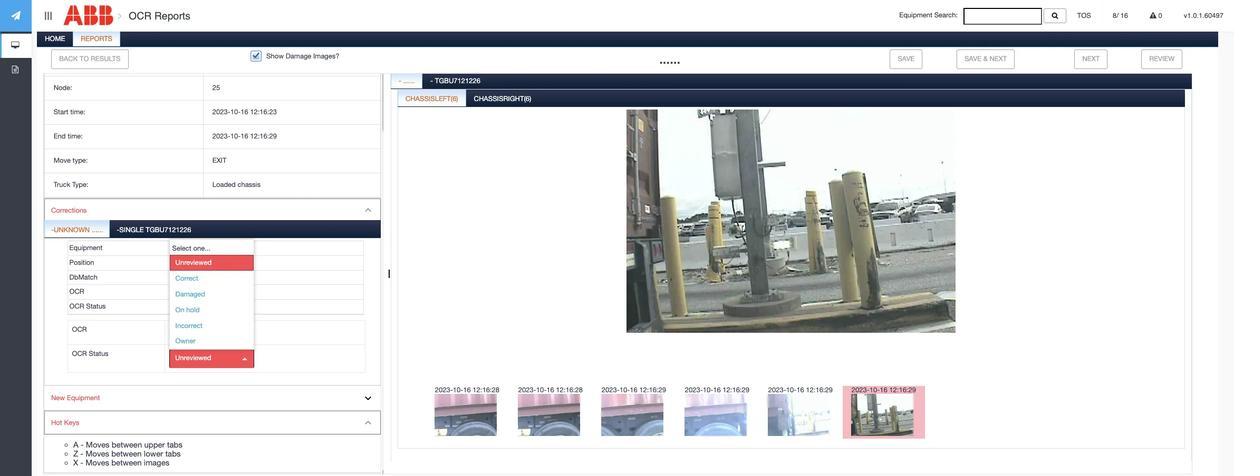 Task type: vqa. For each thing, say whether or not it's contained in the screenshot.


Task type: locate. For each thing, give the bounding box(es) containing it.
moves right a
[[86, 441, 110, 450]]

0 vertical spatial equipment
[[900, 11, 933, 19]]

navigation
[[0, 0, 32, 82]]

status up new equipment
[[89, 350, 108, 358]]

time: for end time:
[[68, 132, 83, 140]]

ocr status up new equipment
[[72, 350, 108, 358]]

equipment left search:
[[900, 11, 933, 19]]

tab list containing -unknown ......
[[44, 221, 381, 386]]

incorrect
[[175, 322, 203, 330]]

1 horizontal spatial 12:16:28
[[556, 386, 583, 394]]

damaged
[[175, 291, 205, 299]]

2 save from the left
[[965, 55, 982, 63]]

0 vertical spatial time:
[[70, 108, 85, 116]]

row group containing equipment
[[68, 242, 363, 315]]

10-
[[230, 108, 241, 116], [230, 132, 241, 140], [453, 386, 463, 394], [536, 386, 547, 394], [620, 386, 630, 394], [703, 386, 713, 394], [787, 386, 797, 394], [870, 386, 880, 394]]

12:16:23
[[250, 108, 277, 116]]

1 horizontal spatial ......
[[403, 77, 415, 85]]

1 vertical spatial unknown
[[217, 259, 246, 267]]

show damage images?
[[267, 52, 340, 60]]

list box
[[170, 255, 254, 444]]

1 vertical spatial row group
[[68, 242, 363, 315]]

ocr status
[[69, 303, 106, 311], [72, 350, 108, 358]]

12:16:29
[[250, 132, 277, 140], [640, 386, 666, 394], [723, 386, 750, 394], [806, 386, 833, 394], [890, 386, 916, 394]]

chassis
[[238, 181, 261, 189]]

start
[[54, 108, 68, 116]]

12:16:28
[[473, 386, 500, 394], [556, 386, 583, 394]]

equipment right new
[[67, 395, 100, 403]]

menu inside ...... tab list
[[44, 2, 381, 475]]

- up "chassisleft(6)"
[[431, 77, 433, 85]]

save left &
[[965, 55, 982, 63]]

0
[[1157, 12, 1163, 20]]

on
[[175, 306, 184, 314]]

lower
[[144, 450, 163, 459]]

- right x
[[80, 459, 83, 468]]

damaged option
[[170, 287, 254, 303]]

ocr status down dbmatch
[[69, 303, 106, 311]]

2023-10-16 12:16:29
[[212, 132, 277, 140], [602, 386, 666, 394], [685, 386, 750, 394], [769, 386, 833, 394], [852, 386, 916, 394]]

time: right the start
[[70, 108, 85, 116]]

owner option
[[170, 334, 254, 350]]

2 vertical spatial equipment
[[67, 395, 100, 403]]

0 vertical spatial unknown
[[54, 226, 90, 234]]

next down tos dropdown button
[[1083, 55, 1100, 63]]

between
[[112, 441, 142, 450], [111, 450, 142, 459], [111, 459, 142, 468]]

16
[[1121, 12, 1129, 20], [241, 108, 248, 116], [241, 132, 248, 140], [463, 386, 471, 394], [547, 386, 554, 394], [630, 386, 638, 394], [713, 386, 721, 394], [797, 386, 804, 394], [880, 386, 888, 394]]

moves right z
[[86, 450, 109, 459]]

loaded
[[212, 181, 236, 189]]

0 vertical spatial ......
[[660, 52, 681, 66]]

1 horizontal spatial 2023-10-16 12:16:28
[[519, 386, 583, 394]]

tgbu7121226 up "chassisleft(6)"
[[435, 77, 481, 85]]

0 horizontal spatial ......
[[92, 226, 103, 234]]

chassisleft(6) link
[[398, 89, 466, 110]]

tgbu7121226
[[435, 77, 481, 85], [146, 226, 191, 234]]

corrections link
[[44, 199, 381, 223]]

bars image
[[43, 12, 53, 20]]

unknown
[[54, 226, 90, 234], [217, 259, 246, 267]]

menu containing a - moves between upper tabs
[[44, 2, 381, 475]]

1 between from the top
[[112, 441, 142, 450]]

next button
[[1075, 50, 1108, 69]]

start time:
[[54, 108, 85, 116]]

unreviewed inside list box
[[175, 355, 211, 363]]

home
[[45, 35, 65, 43]]

tgbu7121226 up select
[[146, 226, 191, 234]]

0 horizontal spatial 2023-10-16 12:16:28
[[435, 386, 500, 394]]

0 vertical spatial unreviewed
[[175, 259, 212, 267]]

show
[[267, 52, 284, 60]]

dbmatch
[[69, 274, 98, 282]]

0 vertical spatial menu item
[[44, 199, 381, 387]]

-single tgbu7121226 link
[[110, 221, 198, 238]]

unreviewed down damaged option
[[217, 303, 253, 311]]

move type:
[[54, 157, 88, 165]]

0 horizontal spatial unknown
[[54, 226, 90, 234]]

time: right end
[[68, 132, 83, 140]]

warning image
[[1150, 12, 1157, 19]]

ocr
[[129, 10, 152, 22], [69, 288, 84, 296], [69, 303, 84, 311], [72, 326, 87, 334], [72, 350, 87, 358]]

move
[[54, 157, 71, 165]]

save & next
[[965, 55, 1007, 63]]

unreviewed inside option
[[175, 259, 212, 267]]

unreviewed down the owner
[[175, 355, 211, 363]]

16 inside "8/ 16" dropdown button
[[1121, 12, 1129, 20]]

0 horizontal spatial save
[[898, 55, 915, 63]]

search:
[[935, 11, 958, 19]]

keys
[[64, 419, 79, 427]]

status
[[86, 303, 106, 311], [89, 350, 108, 358]]

equipment for equipment search:
[[900, 11, 933, 19]]

0 vertical spatial reports
[[154, 10, 191, 22]]

hold
[[186, 306, 200, 314]]

1 next from the left
[[990, 55, 1007, 63]]

1 horizontal spatial unknown
[[217, 259, 246, 267]]

0 horizontal spatial next
[[990, 55, 1007, 63]]

2 vertical spatial unreviewed
[[175, 355, 211, 363]]

0 horizontal spatial tgbu7121226
[[146, 226, 191, 234]]

-unknown ...... link
[[45, 221, 109, 238]]

status down dbmatch
[[86, 303, 106, 311]]

2023-10-16 12:16:28
[[435, 386, 500, 394], [519, 386, 583, 394]]

loaded chassis
[[212, 181, 261, 189]]

type:
[[72, 181, 88, 189]]

0 vertical spatial row group
[[45, 28, 380, 198]]

tab list
[[391, 71, 1192, 477], [398, 89, 1186, 477], [44, 221, 381, 386]]

corrections
[[51, 207, 87, 215]]

save & next button
[[957, 50, 1015, 69]]

save for save & next
[[965, 55, 982, 63]]

0 horizontal spatial reports
[[81, 35, 112, 43]]

tabs right upper
[[167, 441, 183, 450]]

1 menu item from the top
[[44, 199, 381, 387]]

back
[[59, 55, 78, 63]]

1 vertical spatial tgbu7121226
[[146, 226, 191, 234]]

single
[[119, 226, 144, 234]]

2 vertical spatial ......
[[92, 226, 103, 234]]

2023-
[[212, 108, 230, 116], [212, 132, 230, 140], [435, 386, 453, 394], [519, 386, 536, 394], [602, 386, 620, 394], [685, 386, 703, 394], [769, 386, 787, 394], [852, 386, 870, 394]]

unreviewed list box
[[169, 350, 254, 369]]

select one...
[[172, 245, 211, 253]]

ocr status inside row group
[[69, 303, 106, 311]]

0 vertical spatial ocr status
[[69, 303, 106, 311]]

1 vertical spatial time:
[[68, 132, 83, 140]]

1 save from the left
[[898, 55, 915, 63]]

...... tab list
[[35, 2, 1219, 477]]

unreviewed
[[175, 259, 212, 267], [217, 303, 253, 311], [175, 355, 211, 363]]

ocr reports
[[126, 10, 191, 22]]

equipment up position
[[69, 244, 103, 252]]

- tgbu7121226
[[431, 77, 481, 85]]

next right &
[[990, 55, 1007, 63]]

save for save
[[898, 55, 915, 63]]

menu
[[44, 2, 381, 475]]

tab list containing - ......
[[391, 71, 1192, 477]]

save down equipment search:
[[898, 55, 915, 63]]

1 vertical spatial menu item
[[44, 411, 381, 474]]

unknown down corrections
[[54, 226, 90, 234]]

end time:
[[54, 132, 83, 140]]

time: for start time:
[[70, 108, 85, 116]]

unknown up "noreflist"
[[217, 259, 246, 267]]

exit
[[212, 157, 227, 165]]

2 menu item from the top
[[44, 411, 381, 474]]

...... inside menu
[[92, 226, 103, 234]]

12:16:29 inside menu
[[250, 132, 277, 140]]

unreviewed option
[[170, 255, 254, 271]]

position
[[69, 259, 94, 267]]

truck type:
[[54, 181, 88, 189]]

truck
[[54, 181, 70, 189]]

unreviewed down the select one...
[[175, 259, 212, 267]]

-unknown ......
[[51, 226, 103, 234]]

tabs
[[167, 441, 183, 450], [165, 450, 181, 459]]

None field
[[964, 8, 1043, 25], [169, 326, 248, 341], [964, 8, 1043, 25], [169, 326, 248, 341]]

1 12:16:28 from the left
[[473, 386, 500, 394]]

0 vertical spatial tgbu7121226
[[435, 77, 481, 85]]

save
[[898, 55, 915, 63], [965, 55, 982, 63]]

1 vertical spatial reports
[[81, 35, 112, 43]]

row group
[[45, 28, 380, 198], [68, 242, 363, 315]]

moves right x
[[86, 459, 109, 468]]

2 next from the left
[[1083, 55, 1100, 63]]

1 vertical spatial equipment
[[69, 244, 103, 252]]

1 horizontal spatial tgbu7121226
[[435, 77, 481, 85]]

time:
[[70, 108, 85, 116], [68, 132, 83, 140]]

1 horizontal spatial save
[[965, 55, 982, 63]]

type:
[[73, 157, 88, 165]]

incorrect option
[[170, 318, 254, 334]]

reports
[[154, 10, 191, 22], [81, 35, 112, 43]]

reports inside ...... tab list
[[81, 35, 112, 43]]

2 12:16:28 from the left
[[556, 386, 583, 394]]

1 horizontal spatial next
[[1083, 55, 1100, 63]]

correct
[[175, 275, 198, 283]]

menu item
[[44, 199, 381, 387], [44, 411, 381, 474]]

0 horizontal spatial 12:16:28
[[473, 386, 500, 394]]



Task type: describe. For each thing, give the bounding box(es) containing it.
- tgbu7121226 link
[[423, 71, 488, 92]]

unknown inside -unknown ...... link
[[54, 226, 90, 234]]

z
[[73, 450, 78, 459]]

- right a
[[81, 441, 84, 450]]

v1.0.1.60497 button
[[1174, 0, 1235, 32]]

2023-10-16 12:16:23
[[212, 108, 277, 116]]

3 moves from the top
[[86, 459, 109, 468]]

back to results button
[[51, 50, 128, 69]]

one...
[[193, 245, 211, 253]]

hot keys
[[51, 419, 79, 427]]

1 2023-10-16 12:16:28 from the left
[[435, 386, 500, 394]]

- up chassisleft(6) "link"
[[399, 77, 401, 85]]

- right z
[[80, 450, 83, 459]]

on hold option
[[170, 303, 254, 318]]

hot
[[51, 419, 62, 427]]

- ......
[[399, 77, 415, 85]]

equipment search:
[[900, 11, 964, 19]]

a - moves between upper tabs z - moves between lower tabs x - moves between images
[[73, 441, 183, 468]]

equipment for equipment
[[69, 244, 103, 252]]

1 horizontal spatial reports
[[154, 10, 191, 22]]

row group inside tab list
[[68, 242, 363, 315]]

- down corrections
[[51, 226, 54, 234]]

hot keys link
[[44, 411, 381, 436]]

tabs right lower
[[165, 450, 181, 459]]

2 horizontal spatial ......
[[660, 52, 681, 66]]

images?
[[313, 52, 340, 60]]

&
[[984, 55, 988, 63]]

- ...... link
[[391, 71, 422, 92]]

on hold
[[175, 306, 200, 314]]

1 vertical spatial ocr status
[[72, 350, 108, 358]]

2023-10-16 12:16:29 inside row group
[[212, 132, 277, 140]]

1 vertical spatial ......
[[403, 77, 415, 85]]

upper
[[144, 441, 165, 450]]

a
[[73, 441, 78, 450]]

1 moves from the top
[[86, 441, 110, 450]]

2 2023-10-16 12:16:28 from the left
[[519, 386, 583, 394]]

end
[[54, 132, 66, 140]]

2 between from the top
[[111, 450, 142, 459]]

25
[[212, 84, 220, 92]]

tab list containing chassisleft(6)
[[398, 89, 1186, 477]]

chassisright(6)
[[474, 95, 532, 103]]

1 vertical spatial status
[[89, 350, 108, 358]]

tos button
[[1067, 0, 1102, 32]]

new
[[51, 395, 65, 403]]

-single tgbu7121226
[[117, 226, 191, 234]]

images
[[144, 459, 169, 468]]

save button
[[890, 50, 923, 69]]

8/ 16
[[1113, 12, 1129, 20]]

review button
[[1142, 50, 1183, 69]]

menu item containing a - moves between upper tabs
[[44, 411, 381, 474]]

list box containing unreviewed
[[170, 255, 254, 444]]

tgbu7121226 inside menu item
[[146, 226, 191, 234]]

node:
[[54, 84, 72, 92]]

select
[[172, 245, 191, 253]]

v1.0.1.60497
[[1184, 12, 1224, 20]]

row group containing node:
[[45, 28, 380, 198]]

tab list inside menu
[[44, 221, 381, 386]]

x
[[73, 459, 78, 468]]

search image
[[1052, 12, 1059, 19]]

home link
[[37, 29, 72, 50]]

review
[[1150, 55, 1175, 63]]

owner
[[175, 338, 196, 346]]

new equipment
[[51, 395, 100, 403]]

menu item containing corrections
[[44, 199, 381, 387]]

damage
[[286, 52, 311, 60]]

to
[[80, 55, 89, 63]]

0 vertical spatial status
[[86, 303, 106, 311]]

results
[[91, 55, 121, 63]]

correct option
[[170, 271, 254, 287]]

2 moves from the top
[[86, 450, 109, 459]]

back to results
[[59, 55, 121, 63]]

new equipment link
[[44, 387, 381, 411]]

8/ 16 button
[[1103, 0, 1139, 32]]

chassisleft(6)
[[406, 95, 458, 103]]

chassisright(6) link
[[467, 89, 539, 110]]

8/
[[1113, 12, 1119, 20]]

1 vertical spatial unreviewed
[[217, 303, 253, 311]]

3 between from the top
[[111, 459, 142, 468]]

noreflist
[[217, 274, 247, 282]]

reports link
[[74, 29, 120, 50]]

0 button
[[1140, 0, 1173, 32]]

- right -unknown ......
[[117, 226, 119, 234]]

tos
[[1078, 12, 1092, 20]]



